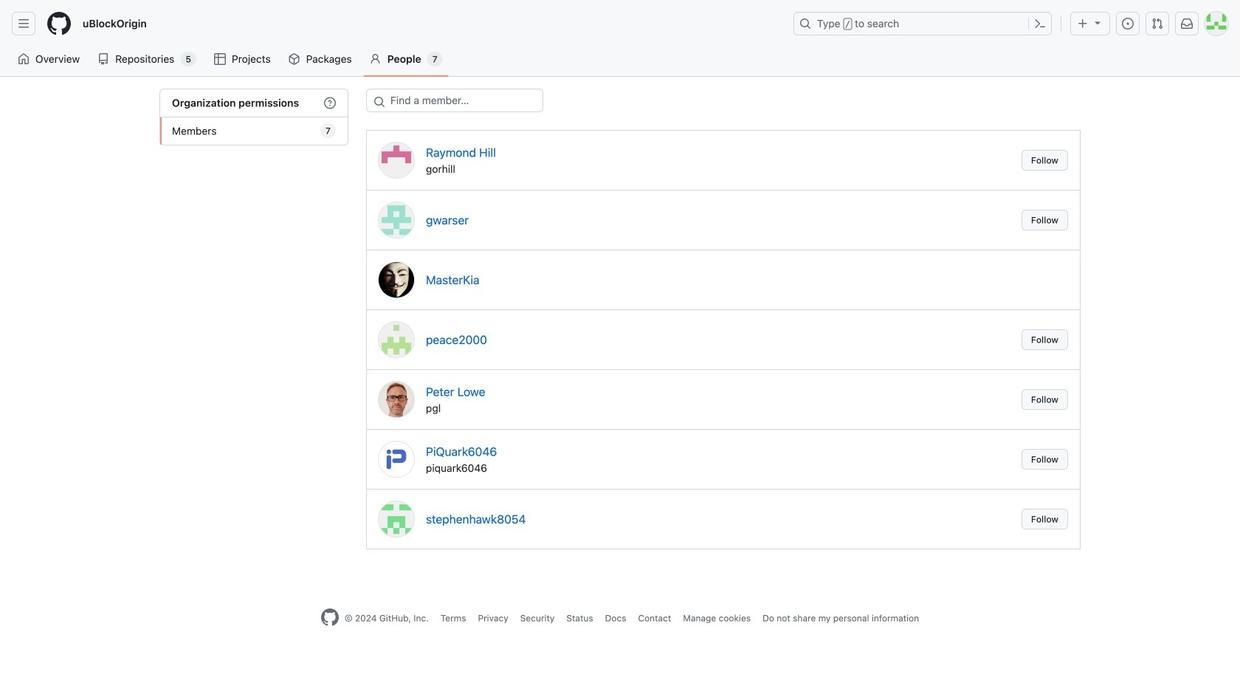 Task type: locate. For each thing, give the bounding box(es) containing it.
@peace2000 image
[[379, 322, 414, 357]]

Follow piquark6046 submit
[[1022, 449, 1069, 470]]

Follow gorhill submit
[[1022, 150, 1069, 171]]

triangle down image
[[1092, 17, 1104, 28]]

repo image
[[98, 53, 109, 65]]

Follow stephenhawk8054 submit
[[1022, 509, 1069, 530]]

@gwarser image
[[379, 202, 414, 238]]

@stephenhawk8054 image
[[379, 501, 414, 537]]

issue opened image
[[1123, 18, 1134, 30]]

@masterkia image
[[379, 262, 414, 298]]

plus image
[[1078, 18, 1089, 30]]

Follow pgl submit
[[1022, 389, 1069, 410]]

@piquark6046 image
[[379, 442, 414, 477]]



Task type: vqa. For each thing, say whether or not it's contained in the screenshot.
git pull request ICON
yes



Task type: describe. For each thing, give the bounding box(es) containing it.
git pull request image
[[1152, 18, 1164, 30]]

Follow gwarser submit
[[1022, 210, 1069, 230]]

home image
[[18, 53, 30, 65]]

@pgl image
[[379, 382, 414, 417]]

search image
[[374, 96, 386, 108]]

homepage image
[[321, 609, 339, 626]]

package image
[[289, 53, 300, 65]]

notifications image
[[1182, 18, 1194, 30]]

command palette image
[[1035, 18, 1047, 30]]

homepage image
[[47, 12, 71, 35]]

Follow peace2000 submit
[[1022, 329, 1069, 350]]

table image
[[214, 53, 226, 65]]

help for user roles image
[[324, 97, 336, 109]]

@gorhill image
[[379, 143, 414, 178]]

Find a member… text field
[[366, 89, 544, 112]]

person image
[[370, 53, 382, 65]]



